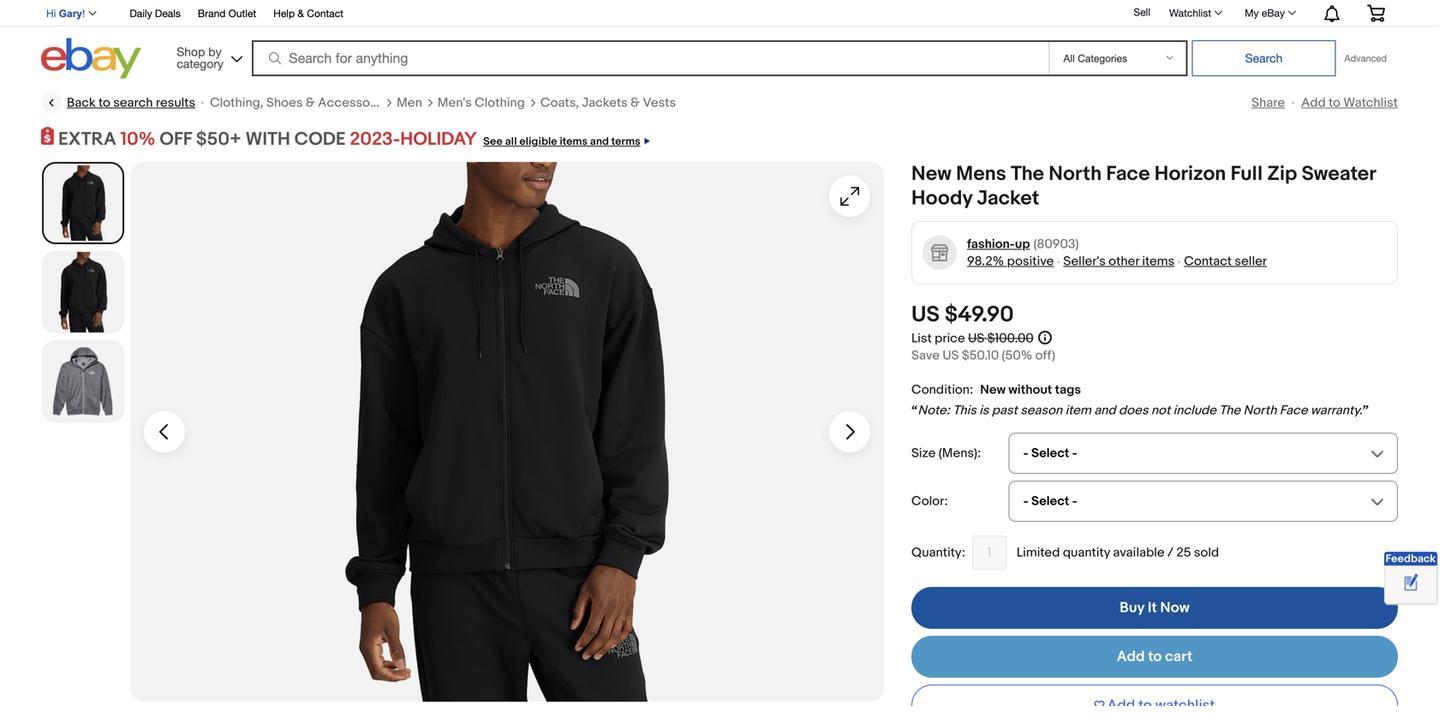Task type: describe. For each thing, give the bounding box(es) containing it.
north inside condition: new without tags " note: this is past season item and does not include the north face warranty. "
[[1244, 403, 1277, 418]]

add to cart
[[1117, 648, 1193, 666]]

available
[[1114, 545, 1165, 561]]

help
[[274, 7, 295, 19]]

add for add to watchlist
[[1302, 95, 1326, 111]]

"
[[1363, 403, 1370, 418]]

the inside new mens the north face horizon full zip sweater hoody jacket
[[1011, 162, 1045, 186]]

accessories
[[318, 95, 392, 111]]

condition:
[[912, 382, 974, 398]]

hi
[[46, 8, 56, 19]]

clothing
[[475, 95, 525, 111]]

Quantity: text field
[[973, 536, 1007, 570]]

0 vertical spatial us
[[912, 302, 940, 328]]

see all eligible items and terms link
[[477, 128, 650, 150]]

color
[[912, 494, 945, 509]]

mens
[[956, 162, 1007, 186]]

off)
[[1036, 348, 1056, 363]]

/
[[1168, 545, 1174, 561]]

25
[[1177, 545, 1192, 561]]

positive
[[1008, 254, 1054, 269]]

hoody
[[912, 186, 973, 211]]

add to watchlist link
[[1302, 95, 1399, 111]]

$50.10
[[962, 348, 999, 363]]

& for coats,
[[631, 95, 640, 111]]

deals
[[155, 7, 181, 19]]

jacket
[[977, 186, 1040, 211]]

cart
[[1166, 648, 1193, 666]]

jackets
[[582, 95, 628, 111]]

men's
[[438, 95, 472, 111]]

watchlist inside account 'navigation'
[[1170, 7, 1212, 19]]

price
[[935, 331, 966, 346]]

gary
[[59, 8, 82, 19]]

full
[[1231, 162, 1263, 186]]

account navigation
[[37, 0, 1399, 27]]

buy it now link
[[912, 587, 1399, 629]]

sell
[[1134, 6, 1151, 18]]

1 horizontal spatial contact
[[1185, 254, 1232, 269]]

new inside new mens the north face horizon full zip sweater hoody jacket
[[912, 162, 952, 186]]

$50+
[[196, 128, 241, 150]]

off
[[160, 128, 192, 150]]

seller's other items link
[[1064, 254, 1175, 269]]

size (mens)
[[912, 446, 978, 461]]

add for add to cart
[[1117, 648, 1145, 666]]

brand
[[198, 7, 226, 19]]

warranty.
[[1311, 403, 1363, 418]]

it
[[1148, 599, 1158, 617]]

north inside new mens the north face horizon full zip sweater hoody jacket
[[1049, 162, 1102, 186]]

without
[[1009, 382, 1053, 398]]

contact inside account 'navigation'
[[307, 7, 344, 19]]

terms
[[612, 135, 641, 148]]

my
[[1245, 7, 1259, 19]]

and inside condition: new without tags " note: this is past season item and does not include the north face warranty. "
[[1095, 403, 1116, 418]]

watchlist link
[[1160, 3, 1231, 23]]

Search for anything text field
[[255, 42, 1046, 75]]

help & contact
[[274, 7, 344, 19]]

face inside new mens the north face horizon full zip sweater hoody jacket
[[1107, 162, 1151, 186]]

clothing, shoes & accessories link
[[210, 94, 392, 111]]

my ebay link
[[1236, 3, 1304, 23]]

$100.00
[[988, 331, 1034, 346]]

fashion up image
[[923, 235, 958, 270]]

back to search results link
[[41, 93, 195, 113]]

men's clothing link
[[438, 94, 525, 111]]

include
[[1174, 403, 1217, 418]]

0 vertical spatial items
[[560, 135, 588, 148]]

back
[[67, 95, 96, 111]]

fashion-
[[968, 237, 1015, 252]]

shop by category
[[177, 45, 224, 71]]

to for cart
[[1149, 648, 1162, 666]]

now
[[1161, 599, 1190, 617]]

daily deals link
[[130, 5, 181, 24]]

tags
[[1056, 382, 1082, 398]]

your shopping cart image
[[1367, 4, 1387, 22]]

limited quantity available / 25 sold
[[1017, 545, 1220, 561]]

save us $50.10 (50% off)
[[912, 348, 1056, 363]]

item
[[1066, 403, 1092, 418]]

size
[[912, 446, 936, 461]]

2 vertical spatial us
[[943, 348, 959, 363]]

10%
[[120, 128, 156, 150]]

coats, jackets & vests link
[[541, 94, 676, 111]]

share button
[[1252, 95, 1286, 111]]

share
[[1252, 95, 1286, 111]]

condition: new without tags " note: this is past season item and does not include the north face warranty. "
[[912, 382, 1370, 418]]

with
[[246, 128, 290, 150]]

add to watchlist
[[1302, 95, 1399, 111]]

sell link
[[1126, 6, 1159, 18]]

vests
[[643, 95, 676, 111]]

98.2%
[[968, 254, 1005, 269]]

new mens the north face horizon full zip sweater hoody jacket - picture 1 of 3 image
[[130, 162, 884, 702]]

men's clothing
[[438, 95, 525, 111]]

back to search results
[[67, 95, 195, 111]]



Task type: locate. For each thing, give the bounding box(es) containing it.
2023-
[[350, 128, 400, 150]]

& inside help & contact link
[[298, 7, 304, 19]]

coats, jackets & vests
[[541, 95, 676, 111]]

2 horizontal spatial &
[[631, 95, 640, 111]]

by
[[209, 45, 222, 59]]

to
[[99, 95, 110, 111], [1329, 95, 1341, 111], [1149, 648, 1162, 666]]

& for clothing,
[[306, 95, 315, 111]]

(80903)
[[1034, 237, 1079, 252]]

1 vertical spatial watchlist
[[1344, 95, 1399, 111]]

face inside condition: new without tags " note: this is past season item and does not include the north face warranty. "
[[1280, 403, 1308, 418]]

1 horizontal spatial watchlist
[[1344, 95, 1399, 111]]

1 horizontal spatial add
[[1302, 95, 1326, 111]]

picture 1 of 3 image
[[44, 164, 123, 243]]

coats,
[[541, 95, 579, 111]]

0 vertical spatial north
[[1049, 162, 1102, 186]]

0 vertical spatial watchlist
[[1170, 7, 1212, 19]]

1 vertical spatial items
[[1143, 254, 1175, 269]]

0 horizontal spatial the
[[1011, 162, 1045, 186]]

men
[[397, 95, 422, 111]]

0 horizontal spatial contact
[[307, 7, 344, 19]]

us up $50.10
[[968, 331, 985, 346]]

search
[[113, 95, 153, 111]]

& inside coats, jackets & vests link
[[631, 95, 640, 111]]

eligible
[[520, 135, 557, 148]]

and left terms on the top left of the page
[[590, 135, 609, 148]]

sweater
[[1302, 162, 1376, 186]]

feedback
[[1386, 552, 1437, 566]]

0 horizontal spatial watchlist
[[1170, 7, 1212, 19]]

1 vertical spatial the
[[1220, 403, 1241, 418]]

help & contact link
[[274, 5, 344, 24]]

daily deals
[[130, 7, 181, 19]]

items right other
[[1143, 254, 1175, 269]]

list price us $100.00
[[912, 331, 1034, 346]]

None submit
[[1193, 40, 1336, 76]]

contact right help
[[307, 7, 344, 19]]

&
[[298, 7, 304, 19], [306, 95, 315, 111], [631, 95, 640, 111]]

0 horizontal spatial new
[[912, 162, 952, 186]]

1 horizontal spatial the
[[1220, 403, 1241, 418]]

advanced
[[1345, 53, 1387, 64]]

brand outlet link
[[198, 5, 256, 24]]

seller's
[[1064, 254, 1106, 269]]

and
[[590, 135, 609, 148], [1095, 403, 1116, 418]]

to for watchlist
[[1329, 95, 1341, 111]]

quantity
[[1063, 545, 1111, 561]]

to left cart
[[1149, 648, 1162, 666]]

(mens)
[[939, 446, 978, 461]]

clothing,
[[210, 95, 264, 111]]

1 vertical spatial face
[[1280, 403, 1308, 418]]

new inside condition: new without tags " note: this is past season item and does not include the north face warranty. "
[[981, 382, 1006, 398]]

see all eligible items and terms
[[483, 135, 641, 148]]

new
[[912, 162, 952, 186], [981, 382, 1006, 398]]

1 horizontal spatial to
[[1149, 648, 1162, 666]]

the right mens
[[1011, 162, 1045, 186]]

this
[[953, 403, 977, 418]]

0 horizontal spatial and
[[590, 135, 609, 148]]

buy
[[1120, 599, 1145, 617]]

"
[[912, 403, 918, 418]]

is
[[980, 403, 989, 418]]

0 horizontal spatial &
[[298, 7, 304, 19]]

brand outlet
[[198, 7, 256, 19]]

1 vertical spatial north
[[1244, 403, 1277, 418]]

0 vertical spatial and
[[590, 135, 609, 148]]

watchlist down advanced
[[1344, 95, 1399, 111]]

up
[[1015, 237, 1031, 252]]

0 horizontal spatial us
[[912, 302, 940, 328]]

the inside condition: new without tags " note: this is past season item and does not include the north face warranty. "
[[1220, 403, 1241, 418]]

!
[[82, 8, 85, 19]]

north right jacket
[[1049, 162, 1102, 186]]

items right eligible
[[560, 135, 588, 148]]

category
[[177, 57, 224, 71]]

fashion-up (80903)
[[968, 237, 1079, 252]]

& right the shoes
[[306, 95, 315, 111]]

0 vertical spatial the
[[1011, 162, 1045, 186]]

the right include
[[1220, 403, 1241, 418]]

1 horizontal spatial items
[[1143, 254, 1175, 269]]

watchlist right sell
[[1170, 7, 1212, 19]]

1 vertical spatial contact
[[1185, 254, 1232, 269]]

does
[[1119, 403, 1149, 418]]

0 horizontal spatial north
[[1049, 162, 1102, 186]]

add left cart
[[1117, 648, 1145, 666]]

face left horizon
[[1107, 162, 1151, 186]]

sold
[[1195, 545, 1220, 561]]

picture 2 of 3 image
[[43, 252, 123, 333]]

1 vertical spatial us
[[968, 331, 985, 346]]

1 horizontal spatial &
[[306, 95, 315, 111]]

picture 3 of 3 image
[[43, 341, 123, 422]]

contact seller link
[[1185, 254, 1268, 269]]

add right the share
[[1302, 95, 1326, 111]]

us up list
[[912, 302, 940, 328]]

1 horizontal spatial us
[[943, 348, 959, 363]]

extra
[[58, 128, 116, 150]]

0 vertical spatial face
[[1107, 162, 1151, 186]]

1 horizontal spatial face
[[1280, 403, 1308, 418]]

to down advanced link
[[1329, 95, 1341, 111]]

new mens the north face horizon full zip sweater hoody jacket
[[912, 162, 1376, 211]]

note:
[[918, 403, 950, 418]]

ebay
[[1262, 7, 1286, 19]]

new up the is
[[981, 382, 1006, 398]]

1 horizontal spatial north
[[1244, 403, 1277, 418]]

quantity:
[[912, 545, 966, 561]]

code
[[295, 128, 346, 150]]

watchlist
[[1170, 7, 1212, 19], [1344, 95, 1399, 111]]

contact left seller
[[1185, 254, 1232, 269]]

horizon
[[1155, 162, 1227, 186]]

0 vertical spatial new
[[912, 162, 952, 186]]

men link
[[397, 94, 422, 111]]

save
[[912, 348, 940, 363]]

us $49.90
[[912, 302, 1014, 328]]

1 horizontal spatial new
[[981, 382, 1006, 398]]

to right back
[[99, 95, 110, 111]]

0 horizontal spatial add
[[1117, 648, 1145, 666]]

1 vertical spatial and
[[1095, 403, 1116, 418]]

98.2% positive link
[[968, 254, 1054, 269]]

past
[[992, 403, 1018, 418]]

& left the vests
[[631, 95, 640, 111]]

hi gary !
[[46, 8, 85, 19]]

daily
[[130, 7, 152, 19]]

all
[[505, 135, 517, 148]]

season
[[1021, 403, 1063, 418]]

2 horizontal spatial to
[[1329, 95, 1341, 111]]

0 vertical spatial add
[[1302, 95, 1326, 111]]

us down price
[[943, 348, 959, 363]]

& right help
[[298, 7, 304, 19]]

0 vertical spatial contact
[[307, 7, 344, 19]]

and right item
[[1095, 403, 1116, 418]]

1 vertical spatial new
[[981, 382, 1006, 398]]

0 horizontal spatial face
[[1107, 162, 1151, 186]]

1 horizontal spatial and
[[1095, 403, 1116, 418]]

contact seller
[[1185, 254, 1268, 269]]

2 horizontal spatial us
[[968, 331, 985, 346]]

shop by category banner
[[37, 0, 1399, 83]]

other
[[1109, 254, 1140, 269]]

(50%
[[1002, 348, 1033, 363]]

1 vertical spatial add
[[1117, 648, 1145, 666]]

list
[[912, 331, 932, 346]]

clothing, shoes & accessories men
[[210, 95, 422, 111]]

north right include
[[1244, 403, 1277, 418]]

contact
[[307, 7, 344, 19], [1185, 254, 1232, 269]]

0 horizontal spatial items
[[560, 135, 588, 148]]

my ebay
[[1245, 7, 1286, 19]]

shop by category button
[[169, 38, 246, 75]]

holiday
[[400, 128, 477, 150]]

north
[[1049, 162, 1102, 186], [1244, 403, 1277, 418]]

new left mens
[[912, 162, 952, 186]]

0 horizontal spatial to
[[99, 95, 110, 111]]

face left warranty.
[[1280, 403, 1308, 418]]

shoes
[[266, 95, 303, 111]]

buy it now
[[1120, 599, 1190, 617]]

seller
[[1235, 254, 1268, 269]]

zip
[[1268, 162, 1298, 186]]

to for search
[[99, 95, 110, 111]]

not
[[1152, 403, 1171, 418]]

none submit inside shop by category banner
[[1193, 40, 1336, 76]]



Task type: vqa. For each thing, say whether or not it's contained in the screenshot.
$49.90
yes



